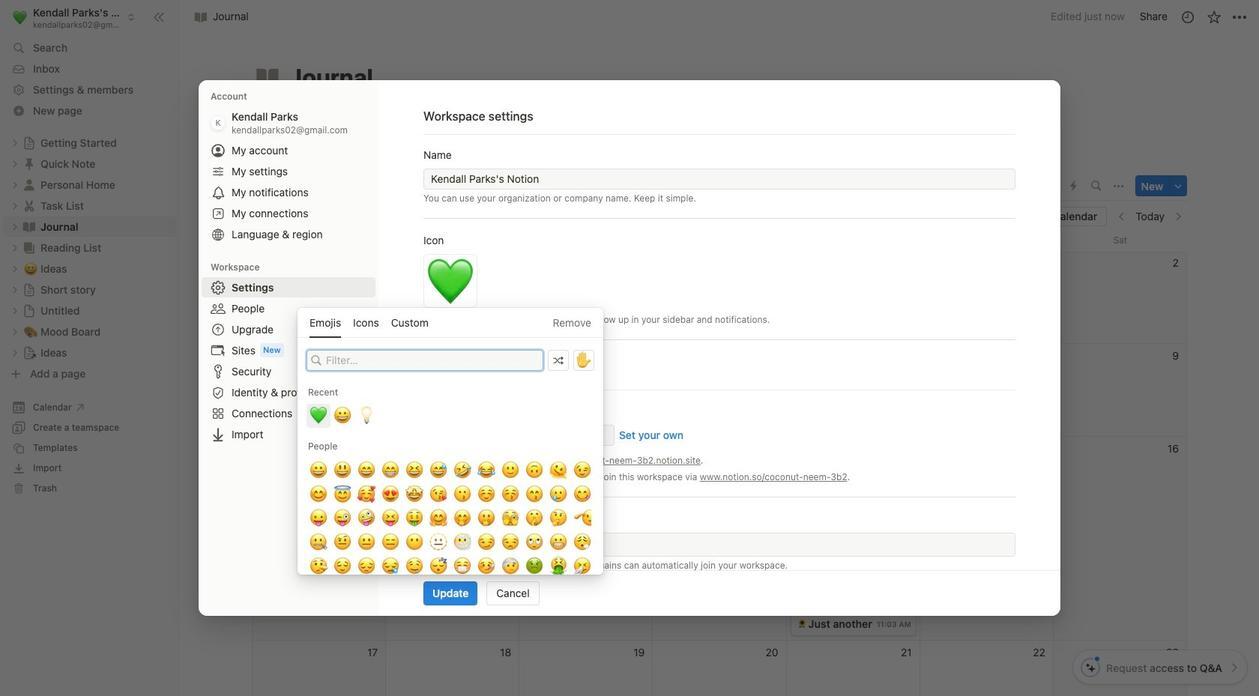 Task type: locate. For each thing, give the bounding box(es) containing it.
1 vertical spatial 💚 image
[[310, 407, 327, 425]]

😶 image
[[405, 533, 423, 551]]

🤒 image
[[477, 557, 495, 575]]

😶‍🌫️ image
[[453, 533, 471, 551]]

😀 image left 💡 icon
[[333, 407, 351, 425]]

🤮 image
[[549, 557, 567, 575]]

🤤 image
[[405, 557, 423, 575]]

1 horizontal spatial 😀 image
[[333, 407, 351, 425]]

😄 image
[[357, 461, 375, 479]]

🤗 image
[[429, 509, 447, 527]]

menu
[[298, 378, 603, 696]]

🤪 image
[[357, 509, 375, 527]]

🤫 image
[[525, 509, 543, 527]]

close sidebar image
[[153, 11, 165, 23]]

😁 image
[[381, 461, 399, 479]]

🫠 image
[[549, 461, 567, 479]]

🌻 image
[[797, 618, 806, 630]]

😪 image
[[381, 557, 399, 575]]

😝 image
[[381, 509, 399, 527]]

🫥 image
[[429, 533, 447, 551]]

🥲 image
[[549, 485, 567, 503]]

tab list
[[252, 171, 998, 201]]

😀 image
[[333, 407, 351, 425], [310, 461, 327, 479]]

😷 image
[[453, 557, 471, 575]]

😮‍💨 image
[[573, 533, 591, 551]]

😛 image
[[310, 509, 327, 527]]

💚 image
[[13, 8, 27, 26]]

😌 image
[[333, 557, 351, 575]]

🤢 image
[[525, 557, 543, 575]]

😔 image
[[357, 557, 375, 575]]

😏 image
[[477, 533, 495, 551]]

😘 image
[[429, 485, 447, 503]]

🤐 image
[[310, 533, 327, 551]]

🙂 image
[[501, 461, 519, 479]]

💡 image
[[357, 407, 375, 425]]

0 horizontal spatial 💚 image
[[310, 407, 327, 425]]

😙 image
[[525, 485, 543, 503]]

🤥 image
[[310, 557, 327, 575]]

😬 image
[[549, 533, 567, 551]]

😉 image
[[573, 461, 591, 479]]

updates image
[[1180, 9, 1195, 24]]

0 horizontal spatial 😀 image
[[310, 461, 327, 479]]

😀 image up 😊 icon
[[310, 461, 327, 479]]

🫣 image
[[501, 509, 519, 527]]

🤔 image
[[549, 509, 567, 527]]

0 vertical spatial 💚 image
[[426, 251, 474, 314]]

Type an email domain… text field
[[430, 538, 1004, 552]]

create and view automations image
[[1070, 181, 1077, 191]]

💚 image
[[426, 251, 474, 314], [310, 407, 327, 425]]

🤑 image
[[405, 509, 423, 527]]



Task type: describe. For each thing, give the bounding box(es) containing it.
🤩 image
[[405, 485, 423, 503]]

🫢 image
[[477, 509, 495, 527]]

✨ image
[[797, 567, 806, 579]]

😅 image
[[429, 461, 447, 479]]

🤭 image
[[453, 509, 471, 527]]

🤧 image
[[573, 557, 591, 575]]

🥰 image
[[357, 485, 375, 503]]

Filter… text field
[[326, 353, 539, 368]]

😂 image
[[477, 461, 495, 479]]

1 horizontal spatial 💚 image
[[426, 251, 474, 314]]

🙄 image
[[525, 533, 543, 551]]

change page icon image
[[254, 64, 281, 91]]

😐 image
[[357, 533, 375, 551]]

favorite image
[[1206, 9, 1221, 24]]

0 vertical spatial 😀 image
[[333, 407, 351, 425]]

😇 image
[[333, 485, 351, 503]]

😃 image
[[333, 461, 351, 479]]

e.g. company name text field
[[431, 172, 1008, 187]]

😚 image
[[501, 485, 519, 503]]

🤨 image
[[333, 533, 351, 551]]

😆 image
[[405, 461, 423, 479]]

1 vertical spatial 😀 image
[[310, 461, 327, 479]]

🤣 image
[[453, 461, 471, 479]]

🙃 image
[[525, 461, 543, 479]]

Your domain text field
[[428, 428, 610, 443]]

☺️ image
[[477, 485, 495, 503]]

🤕 image
[[501, 557, 519, 575]]

😒 image
[[501, 533, 519, 551]]

🫡 image
[[573, 509, 591, 527]]

😊 image
[[310, 485, 327, 503]]

🥥 image
[[797, 490, 806, 502]]

😍 image
[[381, 485, 399, 503]]

😗 image
[[453, 485, 471, 503]]

previous month image
[[1117, 212, 1127, 222]]

😑 image
[[381, 533, 399, 551]]

😜 image
[[333, 509, 351, 527]]

📋 image
[[797, 465, 806, 477]]

😋 image
[[573, 485, 591, 503]]

😴 image
[[429, 557, 447, 575]]

next month image
[[1173, 212, 1183, 222]]



Task type: vqa. For each thing, say whether or not it's contained in the screenshot.
Change page icon at the left of page
yes



